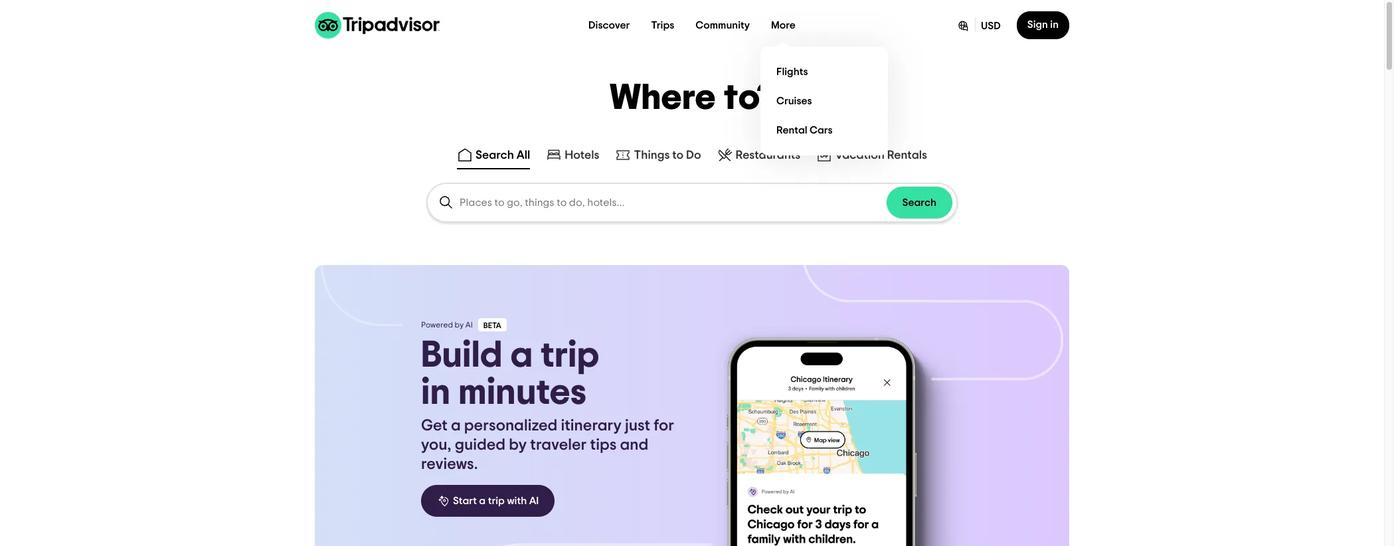 Task type: vqa. For each thing, say whether or not it's contained in the screenshot.
TAB LIST
yes



Task type: describe. For each thing, give the bounding box(es) containing it.
1 horizontal spatial in
[[1051, 19, 1059, 30]]

ai inside start a trip with ai button
[[529, 496, 539, 506]]

discover button
[[578, 12, 641, 39]]

restaurants button
[[715, 144, 804, 169]]

hotels
[[565, 150, 600, 161]]

flights link
[[771, 57, 878, 86]]

tips
[[590, 437, 617, 453]]

menu containing flights
[[761, 47, 888, 155]]

more
[[771, 20, 796, 31]]

and
[[620, 437, 649, 453]]

trip for minutes
[[541, 337, 600, 374]]

to
[[673, 150, 684, 161]]

usd button
[[946, 11, 1012, 39]]

things to do
[[634, 150, 701, 161]]

where
[[610, 80, 717, 116]]

powered by ai
[[421, 321, 473, 329]]

search button
[[887, 187, 953, 219]]

Search search field
[[460, 197, 887, 209]]

search for search all
[[476, 150, 514, 161]]

rental
[[777, 125, 808, 135]]

more button
[[761, 12, 807, 39]]

things to do link
[[616, 147, 701, 163]]

trips
[[651, 20, 675, 31]]

community
[[696, 20, 750, 31]]

things
[[634, 150, 670, 161]]

1 vertical spatial a
[[451, 418, 461, 434]]

0 vertical spatial by
[[455, 321, 464, 329]]

rentals
[[888, 150, 928, 161]]

tab list containing search all
[[0, 142, 1385, 172]]

cruises link
[[771, 86, 878, 116]]

vacation rentals link
[[817, 147, 928, 163]]

vacation rentals button
[[814, 144, 930, 169]]

by inside the build a trip in minutes get a personalized itinerary just for you, guided by traveler tips and reviews.
[[509, 437, 527, 453]]

all
[[517, 150, 530, 161]]

a for build
[[511, 337, 533, 374]]

search for search
[[903, 197, 937, 208]]

a for start
[[479, 496, 486, 506]]

trip for ai
[[488, 496, 505, 506]]

tripadvisor image
[[315, 12, 440, 39]]

where to?
[[610, 80, 775, 116]]

trips button
[[641, 12, 685, 39]]



Task type: locate. For each thing, give the bounding box(es) containing it.
2 horizontal spatial a
[[511, 337, 533, 374]]

1 horizontal spatial a
[[479, 496, 486, 506]]

1 vertical spatial in
[[421, 374, 451, 411]]

just
[[625, 418, 651, 434]]

0 horizontal spatial search
[[476, 150, 514, 161]]

ai left beta in the bottom left of the page
[[466, 321, 473, 329]]

1 horizontal spatial ai
[[529, 496, 539, 506]]

itinerary
[[561, 418, 622, 434]]

vacation
[[835, 150, 885, 161]]

tab list
[[0, 142, 1385, 172]]

discover
[[589, 20, 630, 31]]

1 vertical spatial trip
[[488, 496, 505, 506]]

restaurants
[[736, 150, 801, 161]]

powered
[[421, 321, 453, 329]]

hotels button
[[544, 144, 602, 169]]

1 vertical spatial by
[[509, 437, 527, 453]]

0 horizontal spatial in
[[421, 374, 451, 411]]

0 vertical spatial search
[[476, 150, 514, 161]]

0 vertical spatial trip
[[541, 337, 600, 374]]

rental cars
[[777, 125, 833, 135]]

restaurants link
[[717, 147, 801, 163]]

search left all
[[476, 150, 514, 161]]

ai
[[466, 321, 473, 329], [529, 496, 539, 506]]

1 horizontal spatial search
[[903, 197, 937, 208]]

0 vertical spatial ai
[[466, 321, 473, 329]]

hotels link
[[546, 147, 600, 163]]

a inside button
[[479, 496, 486, 506]]

menu
[[761, 47, 888, 155]]

community button
[[685, 12, 761, 39]]

in right sign on the right top of the page
[[1051, 19, 1059, 30]]

search down the rentals
[[903, 197, 937, 208]]

in inside the build a trip in minutes get a personalized itinerary just for you, guided by traveler tips and reviews.
[[421, 374, 451, 411]]

beta
[[484, 322, 501, 330]]

start a trip with ai
[[453, 496, 539, 506]]

with
[[507, 496, 527, 506]]

search all button
[[454, 144, 533, 169]]

cars
[[810, 125, 833, 135]]

rental cars link
[[771, 116, 878, 145]]

to?
[[724, 80, 775, 116]]

a right build
[[511, 337, 533, 374]]

Search search field
[[428, 184, 957, 221]]

a
[[511, 337, 533, 374], [451, 418, 461, 434], [479, 496, 486, 506]]

0 vertical spatial a
[[511, 337, 533, 374]]

you,
[[421, 437, 451, 453]]

traveler
[[530, 437, 587, 453]]

0 vertical spatial in
[[1051, 19, 1059, 30]]

in
[[1051, 19, 1059, 30], [421, 374, 451, 411]]

trip
[[541, 337, 600, 374], [488, 496, 505, 506]]

1 vertical spatial ai
[[529, 496, 539, 506]]

vacation rentals
[[835, 150, 928, 161]]

start a trip with ai button
[[421, 485, 555, 517]]

for
[[654, 418, 674, 434]]

start
[[453, 496, 477, 506]]

trip inside button
[[488, 496, 505, 506]]

1 vertical spatial search
[[903, 197, 937, 208]]

a right start
[[479, 496, 486, 506]]

in up the get
[[421, 374, 451, 411]]

usd
[[981, 21, 1001, 31]]

search all
[[476, 150, 530, 161]]

by right "powered"
[[455, 321, 464, 329]]

ai right the with in the bottom left of the page
[[529, 496, 539, 506]]

search image
[[439, 195, 454, 211]]

minutes
[[458, 374, 587, 411]]

do
[[686, 150, 701, 161]]

0 horizontal spatial a
[[451, 418, 461, 434]]

get
[[421, 418, 448, 434]]

0 horizontal spatial by
[[455, 321, 464, 329]]

sign in
[[1028, 19, 1059, 30]]

1 horizontal spatial by
[[509, 437, 527, 453]]

flights
[[777, 66, 808, 77]]

0 horizontal spatial trip
[[488, 496, 505, 506]]

a right the get
[[451, 418, 461, 434]]

0 horizontal spatial ai
[[466, 321, 473, 329]]

personalized
[[464, 418, 558, 434]]

by
[[455, 321, 464, 329], [509, 437, 527, 453]]

sign in link
[[1017, 11, 1070, 39]]

build a trip in minutes get a personalized itinerary just for you, guided by traveler tips and reviews.
[[421, 337, 674, 472]]

search inside search box
[[903, 197, 937, 208]]

by down personalized
[[509, 437, 527, 453]]

search
[[476, 150, 514, 161], [903, 197, 937, 208]]

trip inside the build a trip in minutes get a personalized itinerary just for you, guided by traveler tips and reviews.
[[541, 337, 600, 374]]

cruises
[[777, 95, 812, 106]]

1 horizontal spatial trip
[[541, 337, 600, 374]]

build
[[421, 337, 503, 374]]

guided
[[455, 437, 506, 453]]

2 vertical spatial a
[[479, 496, 486, 506]]

sign
[[1028, 19, 1048, 30]]

reviews.
[[421, 456, 478, 472]]

things to do button
[[613, 144, 704, 169]]



